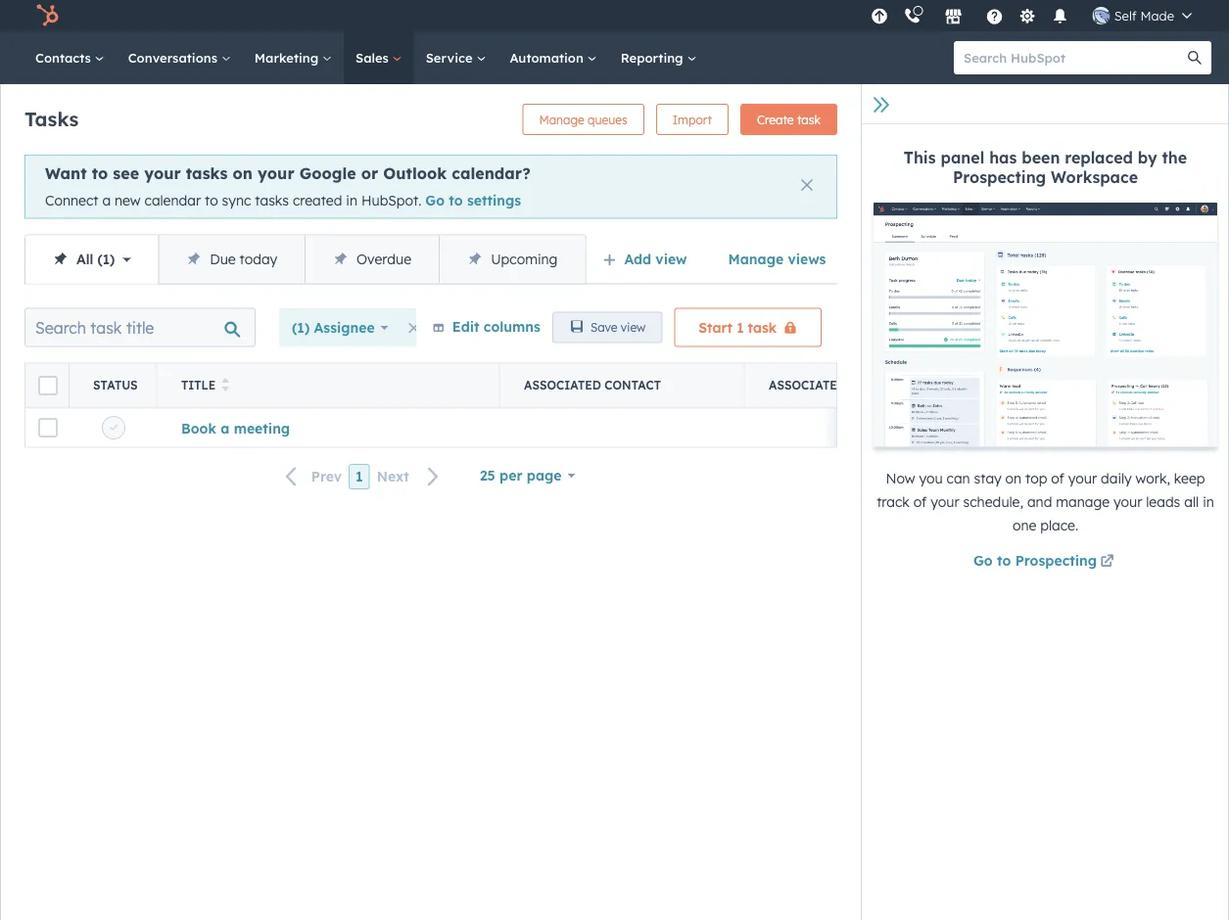 Task type: vqa. For each thing, say whether or not it's contained in the screenshot.
Place.
yes



Task type: describe. For each thing, give the bounding box(es) containing it.
search button
[[1179, 41, 1212, 74]]

edit columns button
[[432, 315, 541, 340]]

pagination navigation
[[274, 464, 452, 490]]

due
[[210, 250, 236, 268]]

has
[[990, 148, 1017, 168]]

now you can stay on top of your daily work, keep track of your schedule, and manage your leads all in one place.
[[877, 470, 1215, 534]]

notifications image
[[1052, 9, 1070, 26]]

link opens in a new window image inside go to prospecting link
[[1101, 556, 1114, 570]]

reporting link
[[609, 31, 709, 84]]

workspace
[[1051, 168, 1139, 187]]

service link
[[414, 31, 498, 84]]

panel
[[941, 148, 985, 168]]

help image
[[986, 9, 1004, 26]]

connect
[[45, 192, 98, 209]]

associated company
[[769, 378, 910, 392]]

want to see your tasks on your google or outlook calendar? connect a new calendar to sync tasks created in hubspot. go to settings
[[45, 164, 531, 209]]

reporting
[[621, 49, 687, 66]]

automation
[[510, 49, 588, 66]]

1 vertical spatial 1
[[737, 319, 744, 336]]

go inside want to see your tasks on your google or outlook calendar? connect a new calendar to sync tasks created in hubspot. go to settings
[[426, 192, 445, 209]]

self
[[1115, 7, 1137, 24]]

to left see at the left
[[92, 164, 108, 183]]

next button
[[370, 464, 452, 490]]

import link
[[656, 104, 729, 135]]

associated for associated contact
[[524, 378, 601, 392]]

settings image
[[1019, 8, 1037, 26]]

your down can in the right of the page
[[931, 494, 960, 511]]

close image
[[801, 179, 813, 191]]

all
[[76, 250, 93, 268]]

contacts
[[35, 49, 95, 66]]

upgrade link
[[868, 5, 892, 26]]

task inside banner
[[797, 112, 821, 127]]

import
[[673, 112, 712, 127]]

tasks banner
[[24, 98, 838, 135]]

sales
[[356, 49, 393, 66]]

(1)
[[292, 319, 310, 336]]

due today link
[[158, 236, 305, 284]]

self made button
[[1081, 0, 1204, 31]]

save
[[591, 320, 618, 335]]

edit
[[452, 318, 480, 335]]

overdue
[[357, 250, 412, 268]]

task inside button
[[748, 319, 777, 336]]

queues
[[588, 112, 628, 127]]

outlook
[[383, 164, 447, 183]]

contact
[[605, 378, 661, 392]]

and
[[1028, 494, 1053, 511]]

press to sort. element
[[222, 378, 229, 393]]

this
[[904, 148, 936, 168]]

made
[[1141, 7, 1175, 24]]

create task
[[757, 112, 821, 127]]

navigation containing all
[[24, 235, 586, 285]]

due today
[[210, 250, 277, 268]]

calling icon button
[[896, 3, 929, 29]]

settings
[[467, 192, 521, 209]]

conversations
[[128, 49, 221, 66]]

add
[[624, 250, 652, 268]]

meeting
[[234, 419, 290, 436]]

(1) assignee
[[292, 319, 375, 336]]

prospecting inside the this panel has been replaced by the prospecting workspace
[[953, 168, 1047, 187]]

associated contact
[[524, 378, 661, 392]]

1 vertical spatial tasks
[[255, 192, 289, 209]]

press to sort. image
[[222, 378, 229, 391]]

company
[[850, 378, 910, 392]]

marketing
[[255, 49, 322, 66]]

replaced
[[1065, 148, 1133, 168]]

marketplaces button
[[933, 0, 975, 31]]

prospecting inside go to prospecting link
[[1016, 552, 1097, 570]]

on inside want to see your tasks on your google or outlook calendar? connect a new calendar to sync tasks created in hubspot. go to settings
[[233, 164, 253, 183]]

Search HubSpot search field
[[954, 41, 1194, 74]]

marketplaces image
[[945, 9, 963, 26]]

search image
[[1188, 51, 1202, 65]]

calendar?
[[452, 164, 531, 183]]

page
[[527, 467, 562, 484]]

1 horizontal spatial of
[[1051, 470, 1065, 487]]

conversations link
[[116, 31, 243, 84]]

calling icon image
[[904, 8, 922, 25]]

upcoming
[[491, 250, 558, 268]]

go to prospecting link
[[974, 551, 1118, 575]]

automation link
[[498, 31, 609, 84]]

can
[[947, 470, 971, 487]]

sales link
[[344, 31, 414, 84]]

next
[[377, 468, 409, 485]]

(1) assignee button
[[279, 308, 401, 347]]

today
[[240, 250, 277, 268]]

manage
[[1056, 494, 1110, 511]]

your up manage
[[1069, 470, 1097, 487]]

overdue link
[[305, 236, 439, 284]]

one
[[1013, 517, 1037, 534]]

schedule,
[[964, 494, 1024, 511]]

to left settings
[[449, 192, 463, 209]]

columns
[[484, 318, 541, 335]]

the
[[1162, 148, 1188, 168]]



Task type: locate. For each thing, give the bounding box(es) containing it.
go down outlook
[[426, 192, 445, 209]]

1 vertical spatial view
[[621, 320, 646, 335]]

tasks right sync
[[255, 192, 289, 209]]

1 horizontal spatial tasks
[[255, 192, 289, 209]]

2 associated from the left
[[769, 378, 846, 392]]

manage for manage views
[[728, 250, 784, 268]]

0 vertical spatial task
[[797, 112, 821, 127]]

in right all
[[1203, 494, 1215, 511]]

in inside want to see your tasks on your google or outlook calendar? connect a new calendar to sync tasks created in hubspot. go to settings
[[346, 192, 358, 209]]

you
[[919, 470, 943, 487]]

go
[[426, 192, 445, 209], [974, 552, 993, 570]]

manage inside manage queues link
[[539, 112, 585, 127]]

1 vertical spatial prospecting
[[1016, 552, 1097, 570]]

0 vertical spatial a
[[102, 192, 111, 209]]

0 horizontal spatial view
[[621, 320, 646, 335]]

prev button
[[274, 464, 349, 490]]

a right book
[[221, 419, 230, 436]]

1 vertical spatial of
[[914, 494, 927, 511]]

1 inside pagination navigation
[[356, 468, 363, 485]]

on inside now you can stay on top of your daily work, keep track of your schedule, and manage your leads all in one place.
[[1006, 470, 1022, 487]]

1 horizontal spatial a
[[221, 419, 230, 436]]

hubspot.
[[361, 192, 422, 209]]

notifications button
[[1044, 0, 1077, 31]]

your up created
[[258, 164, 295, 183]]

2 link opens in a new window image from the top
[[1101, 556, 1114, 570]]

now
[[886, 470, 916, 487]]

1 vertical spatial on
[[1006, 470, 1022, 487]]

associated left company
[[769, 378, 846, 392]]

on left the top
[[1006, 470, 1022, 487]]

link opens in a new window image
[[1101, 551, 1114, 575], [1101, 556, 1114, 570]]

prospecting down place. at the bottom right of the page
[[1016, 552, 1097, 570]]

task right start
[[748, 319, 777, 336]]

to left sync
[[205, 192, 218, 209]]

1 horizontal spatial 1
[[356, 468, 363, 485]]

0 horizontal spatial associated
[[524, 378, 601, 392]]

0 horizontal spatial 1
[[103, 250, 110, 268]]

to inside go to prospecting link
[[997, 552, 1011, 570]]

all
[[1185, 494, 1199, 511]]

start 1 task button
[[674, 308, 822, 347]]

task right create
[[797, 112, 821, 127]]

0 horizontal spatial go
[[426, 192, 445, 209]]

to down schedule,
[[997, 552, 1011, 570]]

want
[[45, 164, 87, 183]]

assignee
[[314, 319, 375, 336]]

settings link
[[1016, 5, 1040, 26]]

see
[[113, 164, 139, 183]]

manage left queues
[[539, 112, 585, 127]]

views
[[788, 250, 826, 268]]

1 link opens in a new window image from the top
[[1101, 551, 1114, 575]]

0 vertical spatial manage
[[539, 112, 585, 127]]

google
[[300, 164, 356, 183]]

1 right all
[[103, 250, 110, 268]]

0 vertical spatial view
[[656, 250, 687, 268]]

leads
[[1147, 494, 1181, 511]]

marketing link
[[243, 31, 344, 84]]

book a meeting button
[[181, 419, 290, 436]]

task status: not completed image
[[110, 424, 118, 432]]

track
[[877, 494, 910, 511]]

associated for associated company
[[769, 378, 846, 392]]

2 horizontal spatial 1
[[737, 319, 744, 336]]

manage for manage queues
[[539, 112, 585, 127]]

1 horizontal spatial on
[[1006, 470, 1022, 487]]

1
[[103, 250, 110, 268], [737, 319, 744, 336], [356, 468, 363, 485]]

calendar
[[145, 192, 201, 209]]

0 vertical spatial tasks
[[186, 164, 228, 183]]

in right created
[[346, 192, 358, 209]]

edit columns
[[452, 318, 541, 335]]

ruby anderson image
[[1093, 7, 1111, 24]]

1 horizontal spatial task
[[797, 112, 821, 127]]

a inside want to see your tasks on your google or outlook calendar? connect a new calendar to sync tasks created in hubspot. go to settings
[[102, 192, 111, 209]]

add view button
[[590, 240, 704, 279]]

go down schedule,
[[974, 552, 993, 570]]

task
[[797, 112, 821, 127], [748, 319, 777, 336]]

associated inside associated company column header
[[769, 378, 846, 392]]

title
[[181, 378, 216, 392]]

1 button
[[349, 464, 370, 490]]

)
[[110, 250, 115, 268]]

create
[[757, 112, 794, 127]]

daily
[[1101, 470, 1132, 487]]

prospecting
[[953, 168, 1047, 187], [1016, 552, 1097, 570]]

0 vertical spatial in
[[346, 192, 358, 209]]

1 right start
[[737, 319, 744, 336]]

prospecting right this
[[953, 168, 1047, 187]]

self made
[[1115, 7, 1175, 24]]

tasks up sync
[[186, 164, 228, 183]]

in inside now you can stay on top of your daily work, keep track of your schedule, and manage your leads all in one place.
[[1203, 494, 1215, 511]]

1 horizontal spatial view
[[656, 250, 687, 268]]

0 vertical spatial prospecting
[[953, 168, 1047, 187]]

25
[[480, 467, 496, 484]]

of right the top
[[1051, 470, 1065, 487]]

view for save view
[[621, 320, 646, 335]]

0 horizontal spatial manage
[[539, 112, 585, 127]]

add view
[[624, 250, 687, 268]]

manage queues link
[[523, 104, 644, 135]]

associated company column header
[[746, 364, 990, 407]]

1 inside navigation
[[103, 250, 110, 268]]

1 horizontal spatial go
[[974, 552, 993, 570]]

view inside button
[[621, 320, 646, 335]]

associated left contact
[[524, 378, 601, 392]]

1 associated from the left
[[524, 378, 601, 392]]

per
[[500, 467, 523, 484]]

your down daily
[[1114, 494, 1143, 511]]

associated contact column header
[[501, 364, 746, 407]]

on
[[233, 164, 253, 183], [1006, 470, 1022, 487]]

1 horizontal spatial manage
[[728, 250, 784, 268]]

0 horizontal spatial tasks
[[186, 164, 228, 183]]

navigation
[[24, 235, 586, 285]]

status column header
[[70, 364, 158, 407]]

0 horizontal spatial task
[[748, 319, 777, 336]]

by
[[1138, 148, 1158, 168]]

help button
[[978, 0, 1012, 31]]

go to prospecting
[[974, 552, 1097, 570]]

manage views link
[[716, 240, 839, 279]]

0 horizontal spatial in
[[346, 192, 358, 209]]

new
[[115, 192, 141, 209]]

1 vertical spatial a
[[221, 419, 230, 436]]

work,
[[1136, 470, 1171, 487]]

1 vertical spatial manage
[[728, 250, 784, 268]]

view
[[656, 250, 687, 268], [621, 320, 646, 335]]

0 vertical spatial on
[[233, 164, 253, 183]]

self made menu
[[866, 0, 1206, 31]]

prev
[[311, 468, 342, 485]]

book
[[181, 419, 216, 436]]

been
[[1022, 148, 1060, 168]]

stay
[[974, 470, 1002, 487]]

0 horizontal spatial on
[[233, 164, 253, 183]]

25 per page
[[480, 467, 562, 484]]

manage inside manage views "link"
[[728, 250, 784, 268]]

1 vertical spatial task
[[748, 319, 777, 336]]

book a meeting
[[181, 419, 290, 436]]

upgrade image
[[871, 8, 889, 26]]

1 horizontal spatial in
[[1203, 494, 1215, 511]]

view for add view
[[656, 250, 687, 268]]

all ( 1 )
[[76, 250, 115, 268]]

of down you
[[914, 494, 927, 511]]

contacts link
[[24, 31, 116, 84]]

0 vertical spatial 1
[[103, 250, 110, 268]]

on up sync
[[233, 164, 253, 183]]

Search task title search field
[[24, 308, 256, 347]]

a left new
[[102, 192, 111, 209]]

associated inside associated contact column header
[[524, 378, 601, 392]]

keep
[[1174, 470, 1206, 487]]

this panel has been replaced by the prospecting workspace
[[904, 148, 1188, 187]]

want to see your tasks on your google or outlook calendar? alert
[[24, 155, 838, 219]]

2 vertical spatial 1
[[356, 468, 363, 485]]

tasks
[[24, 106, 79, 131]]

0 vertical spatial go
[[426, 192, 445, 209]]

view right 'save'
[[621, 320, 646, 335]]

0 horizontal spatial of
[[914, 494, 927, 511]]

1 vertical spatial go
[[974, 552, 993, 570]]

status
[[93, 378, 138, 392]]

view right add
[[656, 250, 687, 268]]

(
[[97, 250, 103, 268]]

create task link
[[741, 104, 838, 135]]

hubspot image
[[35, 4, 59, 27]]

or
[[361, 164, 378, 183]]

in
[[346, 192, 358, 209], [1203, 494, 1215, 511]]

your up calendar
[[144, 164, 181, 183]]

0 horizontal spatial a
[[102, 192, 111, 209]]

manage queues
[[539, 112, 628, 127]]

view inside popup button
[[656, 250, 687, 268]]

manage left views
[[728, 250, 784, 268]]

1 vertical spatial in
[[1203, 494, 1215, 511]]

1 horizontal spatial associated
[[769, 378, 846, 392]]

hubspot link
[[24, 4, 73, 27]]

0 vertical spatial of
[[1051, 470, 1065, 487]]

column header
[[25, 364, 70, 407]]

1 right prev
[[356, 468, 363, 485]]

sync
[[222, 192, 251, 209]]

25 per page button
[[467, 456, 588, 495]]

top
[[1026, 470, 1048, 487]]

to
[[92, 164, 108, 183], [205, 192, 218, 209], [449, 192, 463, 209], [997, 552, 1011, 570]]

go inside go to prospecting link
[[974, 552, 993, 570]]

a
[[102, 192, 111, 209], [221, 419, 230, 436]]



